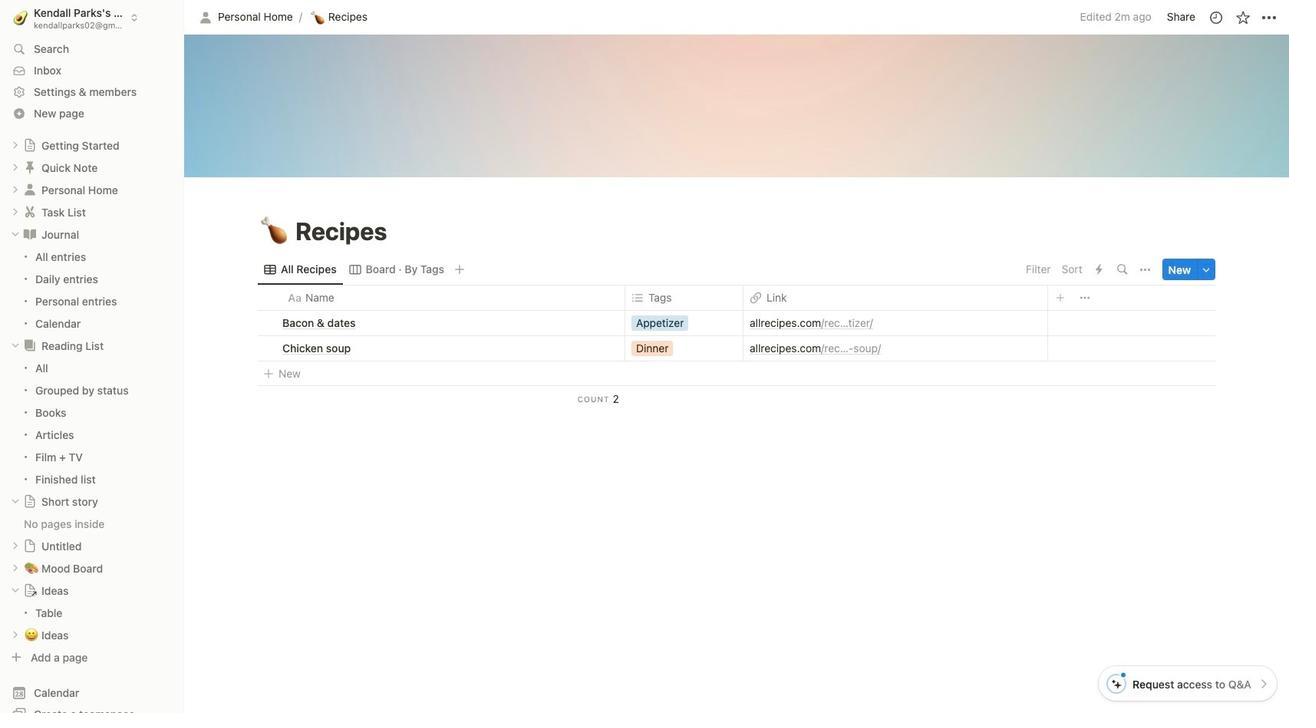 Task type: describe. For each thing, give the bounding box(es) containing it.
4 open image from the top
[[11, 564, 20, 573]]

2 tab from the left
[[343, 259, 451, 280]]

change page icon image for 1st open icon from the bottom
[[22, 182, 38, 197]]

group for second close image
[[0, 357, 184, 490]]

2 open image from the top
[[11, 185, 20, 194]]

1 open image from the top
[[11, 141, 20, 150]]

1 open image from the top
[[11, 163, 20, 172]]

updates image
[[1209, 10, 1224, 25]]

1 tab from the left
[[258, 259, 343, 280]]

0 horizontal spatial 🍗 image
[[260, 213, 288, 249]]



Task type: locate. For each thing, give the bounding box(es) containing it.
close image
[[11, 230, 20, 239], [11, 341, 20, 350], [11, 497, 20, 506], [11, 586, 20, 595]]

2 open image from the top
[[11, 207, 20, 217]]

open image
[[11, 141, 20, 150], [11, 207, 20, 217], [11, 541, 20, 551], [11, 564, 20, 573], [11, 630, 20, 640]]

create and view automations image
[[1096, 264, 1103, 275]]

group
[[0, 245, 184, 334], [0, 357, 184, 490]]

1 vertical spatial 🍗 image
[[260, 213, 288, 249]]

1 close image from the top
[[11, 230, 20, 239]]

2 close image from the top
[[11, 341, 20, 350]]

1 group from the top
[[0, 245, 184, 334]]

tab list
[[258, 254, 1022, 285]]

change page icon image for fifth open image from the bottom of the page
[[23, 138, 37, 152]]

3 open image from the top
[[11, 541, 20, 551]]

change page icon image for 3rd open image from the bottom
[[23, 539, 37, 553]]

change page icon image
[[23, 138, 37, 152], [22, 160, 38, 175], [22, 182, 38, 197], [22, 204, 38, 220], [22, 227, 38, 242], [22, 338, 38, 353], [23, 494, 37, 508], [23, 539, 37, 553], [23, 584, 37, 597]]

change page icon image for 3rd close image from the top
[[23, 494, 37, 508]]

3 close image from the top
[[11, 497, 20, 506]]

change page icon image for 1st close image from the top of the page
[[22, 227, 38, 242]]

0 vertical spatial open image
[[11, 163, 20, 172]]

🥑 image
[[13, 8, 28, 27]]

2 group from the top
[[0, 357, 184, 490]]

open image
[[11, 163, 20, 172], [11, 185, 20, 194]]

1 vertical spatial group
[[0, 357, 184, 490]]

😀 image
[[25, 626, 38, 643]]

change page icon image for second close image
[[22, 338, 38, 353]]

5 open image from the top
[[11, 630, 20, 640]]

🍗 image
[[311, 8, 325, 26], [260, 213, 288, 249]]

0 vertical spatial 🍗 image
[[311, 8, 325, 26]]

1 vertical spatial open image
[[11, 185, 20, 194]]

4 close image from the top
[[11, 586, 20, 595]]

1 horizontal spatial 🍗 image
[[311, 8, 325, 26]]

tab
[[258, 259, 343, 280], [343, 259, 451, 280]]

🎨 image
[[25, 559, 38, 577]]

change page icon image for 2nd open icon from the bottom of the page
[[22, 160, 38, 175]]

change page icon image for 4th open image from the bottom
[[22, 204, 38, 220]]

0 vertical spatial group
[[0, 245, 184, 334]]

favorite image
[[1235, 10, 1251, 25]]

group for 1st close image from the top of the page
[[0, 245, 184, 334]]



Task type: vqa. For each thing, say whether or not it's contained in the screenshot.
Change page icon related to 3rd Open icon from the top
yes



